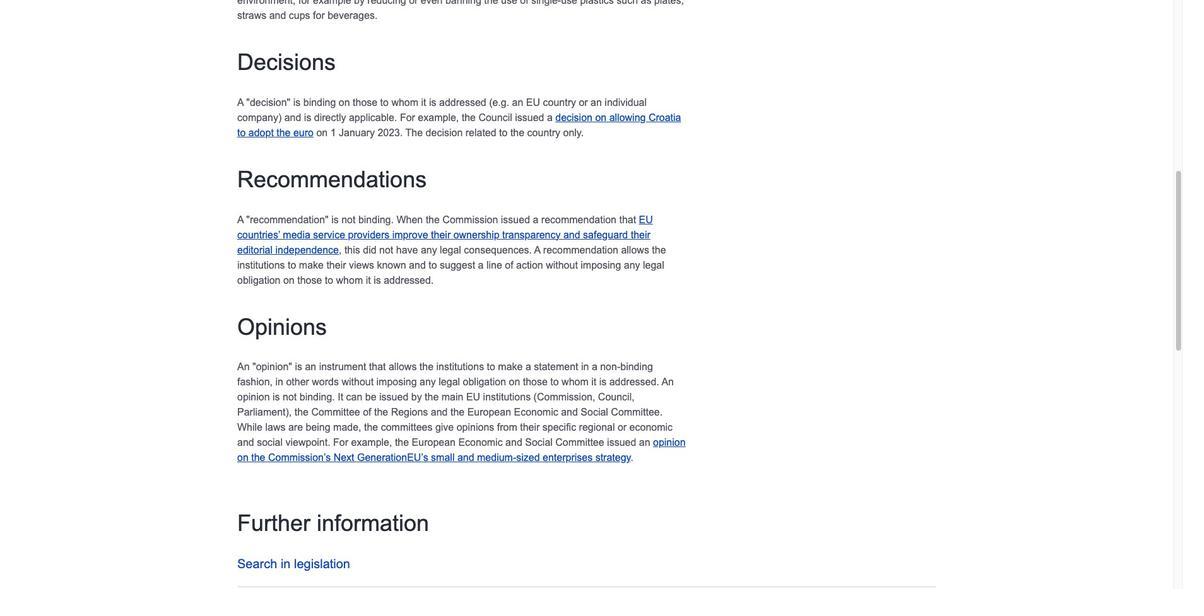Task type: vqa. For each thing, say whether or not it's contained in the screenshot.
SAME inside the name must be the same in all EU languages – "euro", taking into account the different alphabets. This includes EU legal texts. This is "'ευρώ" in the Greek alphabet and "евро" in Cyrillic
no



Task type: describe. For each thing, give the bounding box(es) containing it.
instrument
[[319, 362, 366, 373]]

.
[[631, 453, 634, 464]]

suggest
[[440, 260, 475, 270]]

a "recommendation" is not binding. when the commission issued a recommendation that
[[237, 214, 639, 225]]

give
[[435, 423, 454, 433]]

opinion inside opinion on the commission's next generationeu's small and medium-sized enterprises strategy
[[653, 438, 686, 448]]

and down the from
[[506, 438, 523, 448]]

0 vertical spatial binding.
[[358, 214, 394, 225]]

addressed. inside the , this did not have any legal consequences. a recommendation allows the institutions to make their views known and to suggest a line of action without imposing any legal obligation on those to whom it is addressed.
[[384, 275, 434, 286]]

be
[[365, 392, 377, 403]]

individual
[[605, 97, 647, 108]]

and down (commission, at bottom
[[561, 407, 578, 418]]

committee.
[[611, 407, 663, 418]]

an up 'other'
[[305, 362, 316, 373]]

this
[[345, 245, 360, 255]]

their right the safeguard on the top of the page
[[631, 229, 651, 240]]

opinion on the commission's next generationeu's small and medium-sized enterprises strategy link
[[237, 438, 686, 464]]

commission
[[443, 214, 498, 225]]

without inside the , this did not have any legal consequences. a recommendation allows the institutions to make their views known and to suggest a line of action without imposing any legal obligation on those to whom it is addressed.
[[546, 260, 578, 270]]

decision on allowing croatia to adopt the euro link
[[237, 112, 681, 138]]

on 1 january 2023. the decision related to the country only.
[[314, 127, 584, 138]]

a left non-
[[592, 362, 598, 373]]

1 vertical spatial institutions
[[437, 362, 484, 373]]

when
[[397, 214, 423, 225]]

allows inside the , this did not have any legal consequences. a recommendation allows the institutions to make their views known and to suggest a line of action without imposing any legal obligation on those to whom it is addressed.
[[621, 245, 649, 255]]

sized
[[517, 453, 540, 464]]

laws
[[265, 423, 286, 433]]

or inside a "decision" is binding on those to whom it is addressed (e.g. an eu country or an individual company) and is directly applicable. for example, the council issued a
[[579, 97, 588, 108]]

parliament),
[[237, 407, 292, 418]]

committees
[[381, 423, 433, 433]]

not for have
[[379, 245, 393, 255]]

a for decisions
[[237, 97, 244, 108]]

example, inside an "opinion" is an instrument that allows the institutions to make a statement in a non-binding fashion, in other words without imposing any legal obligation on those to whom it is addressed. an opinion is not binding. it can be issued by the main eu institutions (commission, council, parliament), the committee of the regions and the european economic and social committee. while laws are being made, the committees give opinions from their specific regional or economic and social viewpoint. for example, the european economic and social committee issued an
[[351, 438, 392, 448]]

2023.
[[378, 127, 403, 138]]

search in legislation
[[237, 557, 350, 571]]

the inside decision on allowing croatia to adopt the euro
[[277, 127, 291, 138]]

company)
[[237, 112, 282, 123]]

and inside opinion on the commission's next generationeu's small and medium-sized enterprises strategy
[[458, 453, 474, 464]]

the inside a "decision" is binding on those to whom it is addressed (e.g. an eu country or an individual company) and is directly applicable. for example, the council issued a
[[462, 112, 476, 123]]

adopt
[[249, 127, 274, 138]]

on inside an "opinion" is an instrument that allows the institutions to make a statement in a non-binding fashion, in other words without imposing any legal obligation on those to whom it is addressed. an opinion is not binding. it can be issued by the main eu institutions (commission, council, parliament), the committee of the regions and the european economic and social committee. while laws are being made, the committees give opinions from their specific regional or economic and social viewpoint. for example, the european economic and social committee issued an
[[509, 377, 520, 388]]

main
[[442, 392, 464, 403]]

an right '(e.g.'
[[512, 97, 524, 108]]

the inside the , this did not have any legal consequences. a recommendation allows the institutions to make their views known and to suggest a line of action without imposing any legal obligation on those to whom it is addressed.
[[652, 245, 666, 255]]

any inside an "opinion" is an instrument that allows the institutions to make a statement in a non-binding fashion, in other words without imposing any legal obligation on those to whom it is addressed. an opinion is not binding. it can be issued by the main eu institutions (commission, council, parliament), the committee of the regions and the european economic and social committee. while laws are being made, the committees give opinions from their specific regional or economic and social viewpoint. for example, the european economic and social committee issued an
[[420, 377, 436, 388]]

"recommendation"
[[246, 214, 329, 225]]

to inside a "decision" is binding on those to whom it is addressed (e.g. an eu country or an individual company) and is directly applicable. for example, the council issued a
[[380, 97, 389, 108]]

and up "give"
[[431, 407, 448, 418]]

is up service
[[332, 214, 339, 225]]

statement
[[534, 362, 579, 373]]

issued inside a "decision" is binding on those to whom it is addressed (e.g. an eu country or an individual company) and is directly applicable. for example, the council issued a
[[515, 112, 544, 123]]

and inside the , this did not have any legal consequences. a recommendation allows the institutions to make their views known and to suggest a line of action without imposing any legal obligation on those to whom it is addressed.
[[409, 260, 426, 270]]

"decision"
[[246, 97, 291, 108]]

can
[[346, 392, 363, 403]]

0 vertical spatial any
[[421, 245, 437, 255]]

1 vertical spatial an
[[662, 377, 674, 388]]

eu countries' media service providers improve their ownership transparency and safeguard their editorial independence
[[237, 214, 653, 255]]

,
[[339, 245, 342, 255]]

by
[[411, 392, 422, 403]]

strategy
[[596, 453, 631, 464]]

country inside a "decision" is binding on those to whom it is addressed (e.g. an eu country or an individual company) and is directly applicable. for example, the council issued a
[[543, 97, 576, 108]]

medium-
[[477, 453, 517, 464]]

1 horizontal spatial committee
[[556, 438, 604, 448]]

1 vertical spatial legal
[[643, 260, 665, 270]]

known
[[377, 260, 406, 270]]

make inside the , this did not have any legal consequences. a recommendation allows the institutions to make their views known and to suggest a line of action without imposing any legal obligation on those to whom it is addressed.
[[299, 260, 324, 270]]

on inside a "decision" is binding on those to whom it is addressed (e.g. an eu country or an individual company) and is directly applicable. for example, the council issued a
[[339, 97, 350, 108]]

1
[[331, 127, 336, 138]]

countries'
[[237, 229, 280, 240]]

improve
[[392, 229, 428, 240]]

1 vertical spatial any
[[624, 260, 640, 270]]

further information
[[237, 511, 429, 537]]

eu countries' media service providers improve their ownership transparency and safeguard their editorial independence link
[[237, 214, 653, 255]]

0 vertical spatial in
[[581, 362, 589, 373]]

other
[[286, 377, 309, 388]]

0 vertical spatial recommendation
[[541, 214, 617, 225]]

it
[[338, 392, 343, 403]]

applicable.
[[349, 112, 397, 123]]

an left individual
[[591, 97, 602, 108]]

addressed
[[439, 97, 486, 108]]

1 horizontal spatial european
[[468, 407, 511, 418]]

search in legislation link
[[237, 557, 350, 571]]

directly
[[314, 112, 346, 123]]

did
[[363, 245, 377, 255]]

and inside the eu countries' media service providers improve their ownership transparency and safeguard their editorial independence
[[564, 229, 581, 240]]

whom inside a "decision" is binding on those to whom it is addressed (e.g. an eu country or an individual company) and is directly applicable. for example, the council issued a
[[392, 97, 419, 108]]

0 horizontal spatial committee
[[311, 407, 360, 418]]

social
[[257, 438, 283, 448]]

made,
[[333, 423, 361, 433]]

commission's
[[268, 453, 331, 464]]

0 vertical spatial that
[[620, 214, 636, 225]]

it inside an "opinion" is an instrument that allows the institutions to make a statement in a non-binding fashion, in other words without imposing any legal obligation on those to whom it is addressed. an opinion is not binding. it can be issued by the main eu institutions (commission, council, parliament), the committee of the regions and the european economic and social committee. while laws are being made, the committees give opinions from their specific regional or economic and social viewpoint. for example, the european economic and social committee issued an
[[592, 377, 597, 388]]

viewpoint.
[[286, 438, 331, 448]]

decisions
[[237, 49, 336, 75]]

council,
[[598, 392, 635, 403]]

0 horizontal spatial an
[[237, 362, 250, 373]]

while
[[237, 423, 263, 433]]

obligation inside the , this did not have any legal consequences. a recommendation allows the institutions to make their views known and to suggest a line of action without imposing any legal obligation on those to whom it is addressed.
[[237, 275, 281, 286]]

enterprises
[[543, 453, 593, 464]]

economic
[[630, 423, 673, 433]]

on left 1
[[317, 127, 328, 138]]

on inside opinion on the commission's next generationeu's small and medium-sized enterprises strategy
[[237, 453, 249, 464]]

have
[[396, 245, 418, 255]]

related
[[466, 127, 497, 138]]

a up transparency
[[533, 214, 539, 225]]

binding inside a "decision" is binding on those to whom it is addressed (e.g. an eu country or an individual company) and is directly applicable. for example, the council issued a
[[303, 97, 336, 108]]

allowing
[[610, 112, 646, 123]]

issued up strategy
[[607, 438, 636, 448]]

it inside the , this did not have any legal consequences. a recommendation allows the institutions to make their views known and to suggest a line of action without imposing any legal obligation on those to whom it is addressed.
[[366, 275, 371, 286]]

0 horizontal spatial social
[[525, 438, 553, 448]]

obligation inside an "opinion" is an instrument that allows the institutions to make a statement in a non-binding fashion, in other words without imposing any legal obligation on those to whom it is addressed. an opinion is not binding. it can be issued by the main eu institutions (commission, council, parliament), the committee of the regions and the european economic and social committee. while laws are being made, the committees give opinions from their specific regional or economic and social viewpoint. for example, the european economic and social committee issued an
[[463, 377, 506, 388]]

0 vertical spatial legal
[[440, 245, 461, 255]]

a "decision" is binding on those to whom it is addressed (e.g. an eu country or an individual company) and is directly applicable. for example, the council issued a
[[237, 97, 647, 123]]

views
[[349, 260, 374, 270]]

consequences. a
[[464, 245, 541, 255]]

of inside the , this did not have any legal consequences. a recommendation allows the institutions to make their views known and to suggest a line of action without imposing any legal obligation on those to whom it is addressed.
[[505, 260, 514, 270]]

specific
[[543, 423, 576, 433]]

opinion inside an "opinion" is an instrument that allows the institutions to make a statement in a non-binding fashion, in other words without imposing any legal obligation on those to whom it is addressed. an opinion is not binding. it can be issued by the main eu institutions (commission, council, parliament), the committee of the regions and the european economic and social committee. while laws are being made, the committees give opinions from their specific regional or economic and social viewpoint. for example, the european economic and social committee issued an
[[237, 392, 270, 403]]

providers
[[348, 229, 390, 240]]

decision on allowing croatia to adopt the euro
[[237, 112, 681, 138]]

eu inside an "opinion" is an instrument that allows the institutions to make a statement in a non-binding fashion, in other words without imposing any legal obligation on those to whom it is addressed. an opinion is not binding. it can be issued by the main eu institutions (commission, council, parliament), the committee of the regions and the european economic and social committee. while laws are being made, the committees give opinions from their specific regional or economic and social viewpoint. for example, the european economic and social committee issued an
[[466, 392, 480, 403]]

being
[[306, 423, 331, 433]]

(commission,
[[534, 392, 596, 403]]

issued up transparency
[[501, 214, 530, 225]]

regions
[[391, 407, 428, 418]]

further
[[237, 511, 311, 537]]

council
[[479, 112, 512, 123]]

from
[[497, 423, 517, 433]]

an "opinion" is an instrument that allows the institutions to make a statement in a non-binding fashion, in other words without imposing any legal obligation on those to whom it is addressed. an opinion is not binding. it can be issued by the main eu institutions (commission, council, parliament), the committee of the regions and the european economic and social committee. while laws are being made, the committees give opinions from their specific regional or economic and social viewpoint. for example, the european economic and social committee issued an
[[237, 362, 674, 448]]

regional
[[579, 423, 615, 433]]

without inside an "opinion" is an instrument that allows the institutions to make a statement in a non-binding fashion, in other words without imposing any legal obligation on those to whom it is addressed. an opinion is not binding. it can be issued by the main eu institutions (commission, council, parliament), the committee of the regions and the european economic and social committee. while laws are being made, the committees give opinions from their specific regional or economic and social viewpoint. for example, the european economic and social committee issued an
[[342, 377, 374, 388]]

for inside an "opinion" is an instrument that allows the institutions to make a statement in a non-binding fashion, in other words without imposing any legal obligation on those to whom it is addressed. an opinion is not binding. it can be issued by the main eu institutions (commission, council, parliament), the committee of the regions and the european economic and social committee. while laws are being made, the committees give opinions from their specific regional or economic and social viewpoint. for example, the european economic and social committee issued an
[[333, 438, 349, 448]]

next
[[334, 453, 354, 464]]

of inside an "opinion" is an instrument that allows the institutions to make a statement in a non-binding fashion, in other words without imposing any legal obligation on those to whom it is addressed. an opinion is not binding. it can be issued by the main eu institutions (commission, council, parliament), the committee of the regions and the european economic and social committee. while laws are being made, the committees give opinions from their specific regional or economic and social viewpoint. for example, the european economic and social committee issued an
[[363, 407, 372, 418]]

their inside the , this did not have any legal consequences. a recommendation allows the institutions to make their views known and to suggest a line of action without imposing any legal obligation on those to whom it is addressed.
[[327, 260, 346, 270]]



Task type: locate. For each thing, give the bounding box(es) containing it.
are
[[288, 423, 303, 433]]

those inside an "opinion" is an instrument that allows the institutions to make a statement in a non-binding fashion, in other words without imposing any legal obligation on those to whom it is addressed. an opinion is not binding. it can be issued by the main eu institutions (commission, council, parliament), the committee of the regions and the european economic and social committee. while laws are being made, the committees give opinions from their specific regional or economic and social viewpoint. for example, the european economic and social committee issued an
[[523, 377, 548, 388]]

their inside an "opinion" is an instrument that allows the institutions to make a statement in a non-binding fashion, in other words without imposing any legal obligation on those to whom it is addressed. an opinion is not binding. it can be issued by the main eu institutions (commission, council, parliament), the committee of the regions and the european economic and social committee. while laws are being made, the committees give opinions from their specific regional or economic and social viewpoint. for example, the european economic and social committee issued an
[[520, 423, 540, 433]]

whom down views on the top of the page
[[336, 275, 363, 286]]

action
[[516, 260, 543, 270]]

0 horizontal spatial example,
[[351, 438, 392, 448]]

1 vertical spatial decision
[[426, 127, 463, 138]]

0 vertical spatial eu
[[526, 97, 540, 108]]

2 vertical spatial legal
[[439, 377, 460, 388]]

institutions
[[237, 260, 285, 270], [437, 362, 484, 373], [483, 392, 531, 403]]

on up the from
[[509, 377, 520, 388]]

2 horizontal spatial not
[[379, 245, 393, 255]]

0 vertical spatial an
[[237, 362, 250, 373]]

issued up regions
[[379, 392, 409, 403]]

and up euro
[[284, 112, 301, 123]]

2 a from the top
[[237, 214, 244, 225]]

a for recommendations
[[237, 214, 244, 225]]

it down views on the top of the page
[[366, 275, 371, 286]]

is up 'parliament),'
[[273, 392, 280, 403]]

whom inside an "opinion" is an instrument that allows the institutions to make a statement in a non-binding fashion, in other words without imposing any legal obligation on those to whom it is addressed. an opinion is not binding. it can be issued by the main eu institutions (commission, council, parliament), the committee of the regions and the european economic and social committee. while laws are being made, the committees give opinions from their specific regional or economic and social viewpoint. for example, the european economic and social committee issued an
[[562, 377, 589, 388]]

0 horizontal spatial without
[[342, 377, 374, 388]]

on inside the , this did not have any legal consequences. a recommendation allows the institutions to make their views known and to suggest a line of action without imposing any legal obligation on those to whom it is addressed.
[[283, 275, 295, 286]]

0 vertical spatial addressed.
[[384, 275, 434, 286]]

1 vertical spatial for
[[333, 438, 349, 448]]

economic
[[514, 407, 558, 418], [459, 438, 503, 448]]

example, up generationeu's
[[351, 438, 392, 448]]

whom inside the , this did not have any legal consequences. a recommendation allows the institutions to make their views known and to suggest a line of action without imposing any legal obligation on those to whom it is addressed.
[[336, 275, 363, 286]]

imposing up by
[[377, 377, 417, 388]]

institutions up the from
[[483, 392, 531, 403]]

binding. inside an "opinion" is an instrument that allows the institutions to make a statement in a non-binding fashion, in other words without imposing any legal obligation on those to whom it is addressed. an opinion is not binding. it can be issued by the main eu institutions (commission, council, parliament), the committee of the regions and the european economic and social committee. while laws are being made, the committees give opinions from their specific regional or economic and social viewpoint. for example, the european economic and social committee issued an
[[300, 392, 335, 403]]

ownership
[[454, 229, 500, 240]]

an up the committee.
[[662, 377, 674, 388]]

0 vertical spatial not
[[342, 214, 356, 225]]

croatia
[[649, 112, 681, 123]]

european up opinions
[[468, 407, 511, 418]]

1 horizontal spatial whom
[[392, 97, 419, 108]]

obligation
[[237, 275, 281, 286], [463, 377, 506, 388]]

make
[[299, 260, 324, 270], [498, 362, 523, 373]]

addressed. inside an "opinion" is an instrument that allows the institutions to make a statement in a non-binding fashion, in other words without imposing any legal obligation on those to whom it is addressed. an opinion is not binding. it can be issued by the main eu institutions (commission, council, parliament), the committee of the regions and the european economic and social committee. while laws are being made, the committees give opinions from their specific regional or economic and social viewpoint. for example, the european economic and social committee issued an
[[610, 377, 660, 388]]

not up service
[[342, 214, 356, 225]]

issued right council
[[515, 112, 544, 123]]

1 horizontal spatial that
[[620, 214, 636, 225]]

1 vertical spatial of
[[363, 407, 372, 418]]

a up the "countries'"
[[237, 214, 244, 225]]

those down statement
[[523, 377, 548, 388]]

for up the
[[400, 112, 415, 123]]

any right have
[[421, 245, 437, 255]]

obligation down editorial at the left top of page
[[237, 275, 281, 286]]

1 horizontal spatial binding.
[[358, 214, 394, 225]]

small
[[431, 453, 455, 464]]

allows
[[621, 245, 649, 255], [389, 362, 417, 373]]

1 vertical spatial binding
[[621, 362, 653, 373]]

in
[[581, 362, 589, 373], [276, 377, 283, 388], [281, 557, 291, 571]]

0 vertical spatial binding
[[303, 97, 336, 108]]

0 horizontal spatial imposing
[[377, 377, 417, 388]]

0 vertical spatial without
[[546, 260, 578, 270]]

and inside a "decision" is binding on those to whom it is addressed (e.g. an eu country or an individual company) and is directly applicable. for example, the council issued a
[[284, 112, 301, 123]]

(e.g.
[[489, 97, 510, 108]]

a
[[547, 112, 553, 123], [533, 214, 539, 225], [478, 260, 484, 270], [526, 362, 531, 373], [592, 362, 598, 373]]

opinion down fashion,
[[237, 392, 270, 403]]

and down the "while"
[[237, 438, 254, 448]]

binding. up providers
[[358, 214, 394, 225]]

not up known
[[379, 245, 393, 255]]

those
[[353, 97, 378, 108], [297, 275, 322, 286], [523, 377, 548, 388]]

not for binding.
[[342, 214, 356, 225]]

1 horizontal spatial social
[[581, 407, 608, 418]]

not inside the , this did not have any legal consequences. a recommendation allows the institutions to make their views known and to suggest a line of action without imposing any legal obligation on those to whom it is addressed.
[[379, 245, 393, 255]]

institutions up main on the bottom
[[437, 362, 484, 373]]

1 vertical spatial economic
[[459, 438, 503, 448]]

or inside an "opinion" is an instrument that allows the institutions to make a statement in a non-binding fashion, in other words without imposing any legal obligation on those to whom it is addressed. an opinion is not binding. it can be issued by the main eu institutions (commission, council, parliament), the committee of the regions and the european economic and social committee. while laws are being made, the committees give opinions from their specific regional or economic and social viewpoint. for example, the european economic and social committee issued an
[[618, 423, 627, 433]]

on inside decision on allowing croatia to adopt the euro
[[595, 112, 607, 123]]

0 horizontal spatial of
[[363, 407, 372, 418]]

any
[[421, 245, 437, 255], [624, 260, 640, 270], [420, 377, 436, 388]]

allows down the safeguard on the top of the page
[[621, 245, 649, 255]]

legislation
[[294, 557, 350, 571]]

that inside an "opinion" is an instrument that allows the institutions to make a statement in a non-binding fashion, in other words without imposing any legal obligation on those to whom it is addressed. an opinion is not binding. it can be issued by the main eu institutions (commission, council, parliament), the committee of the regions and the european economic and social committee. while laws are being made, the committees give opinions from their specific regional or economic and social viewpoint. for example, the european economic and social committee issued an
[[369, 362, 386, 373]]

words
[[312, 377, 339, 388]]

1 horizontal spatial decision
[[556, 112, 593, 123]]

is up euro
[[304, 112, 311, 123]]

0 vertical spatial european
[[468, 407, 511, 418]]

1 vertical spatial social
[[525, 438, 553, 448]]

without right action
[[546, 260, 578, 270]]

2 horizontal spatial those
[[523, 377, 548, 388]]

a up company)
[[237, 97, 244, 108]]

is down known
[[374, 275, 381, 286]]

0 vertical spatial for
[[400, 112, 415, 123]]

allows inside an "opinion" is an instrument that allows the institutions to make a statement in a non-binding fashion, in other words without imposing any legal obligation on those to whom it is addressed. an opinion is not binding. it can be issued by the main eu institutions (commission, council, parliament), the committee of the regions and the european economic and social committee. while laws are being made, the committees give opinions from their specific regional or economic and social viewpoint. for example, the european economic and social committee issued an
[[389, 362, 417, 373]]

2 vertical spatial any
[[420, 377, 436, 388]]

1 horizontal spatial those
[[353, 97, 378, 108]]

imposing down the safeguard on the top of the page
[[581, 260, 621, 270]]

is inside the , this did not have any legal consequences. a recommendation allows the institutions to make their views known and to suggest a line of action without imposing any legal obligation on those to whom it is addressed.
[[374, 275, 381, 286]]

on down independence
[[283, 275, 295, 286]]

not
[[342, 214, 356, 225], [379, 245, 393, 255], [283, 392, 297, 403]]

binding inside an "opinion" is an instrument that allows the institutions to make a statement in a non-binding fashion, in other words without imposing any legal obligation on those to whom it is addressed. an opinion is not binding. it can be issued by the main eu institutions (commission, council, parliament), the committee of the regions and the european economic and social committee. while laws are being made, the committees give opinions from their specific regional or economic and social viewpoint. for example, the european economic and social committee issued an
[[621, 362, 653, 373]]

to inside decision on allowing croatia to adopt the euro
[[237, 127, 246, 138]]

european up small
[[412, 438, 456, 448]]

1 vertical spatial a
[[237, 214, 244, 225]]

make inside an "opinion" is an instrument that allows the institutions to make a statement in a non-binding fashion, in other words without imposing any legal obligation on those to whom it is addressed. an opinion is not binding. it can be issued by the main eu institutions (commission, council, parliament), the committee of the regions and the european economic and social committee. while laws are being made, the committees give opinions from their specific regional or economic and social viewpoint. for example, the european economic and social committee issued an
[[498, 362, 523, 373]]

1 vertical spatial imposing
[[377, 377, 417, 388]]

or up only.
[[579, 97, 588, 108]]

1 vertical spatial make
[[498, 362, 523, 373]]

0 vertical spatial make
[[299, 260, 324, 270]]

0 horizontal spatial binding
[[303, 97, 336, 108]]

1 horizontal spatial or
[[618, 423, 627, 433]]

legal inside an "opinion" is an instrument that allows the institutions to make a statement in a non-binding fashion, in other words without imposing any legal obligation on those to whom it is addressed. an opinion is not binding. it can be issued by the main eu institutions (commission, council, parliament), the committee of the regions and the european economic and social committee. while laws are being made, the committees give opinions from their specific regional or economic and social viewpoint. for example, the european economic and social committee issued an
[[439, 377, 460, 388]]

for inside a "decision" is binding on those to whom it is addressed (e.g. an eu country or an individual company) and is directly applicable. for example, the council issued a
[[400, 112, 415, 123]]

0 vertical spatial of
[[505, 260, 514, 270]]

social up regional
[[581, 407, 608, 418]]

whom up (commission, at bottom
[[562, 377, 589, 388]]

committee down the it
[[311, 407, 360, 418]]

of
[[505, 260, 514, 270], [363, 407, 372, 418]]

2 vertical spatial institutions
[[483, 392, 531, 403]]

0 horizontal spatial that
[[369, 362, 386, 373]]

1 vertical spatial european
[[412, 438, 456, 448]]

decision up only.
[[556, 112, 593, 123]]

country left only.
[[527, 127, 561, 138]]

1 vertical spatial country
[[527, 127, 561, 138]]

generationeu's
[[357, 453, 428, 464]]

binding. down words
[[300, 392, 335, 403]]

economic down opinions
[[459, 438, 503, 448]]

it
[[421, 97, 426, 108], [366, 275, 371, 286], [592, 377, 597, 388]]

1 horizontal spatial eu
[[526, 97, 540, 108]]

1 horizontal spatial without
[[546, 260, 578, 270]]

an
[[237, 362, 250, 373], [662, 377, 674, 388]]

their right the from
[[520, 423, 540, 433]]

2 vertical spatial not
[[283, 392, 297, 403]]

0 horizontal spatial binding.
[[300, 392, 335, 403]]

country up only.
[[543, 97, 576, 108]]

make left statement
[[498, 362, 523, 373]]

those down independence
[[297, 275, 322, 286]]

0 vertical spatial a
[[237, 97, 244, 108]]

0 vertical spatial decision
[[556, 112, 593, 123]]

editorial
[[237, 245, 273, 255]]

opinions
[[237, 314, 327, 340]]

, this did not have any legal consequences. a recommendation allows the institutions to make their views known and to suggest a line of action without imposing any legal obligation on those to whom it is addressed.
[[237, 245, 666, 286]]

not inside an "opinion" is an instrument that allows the institutions to make a statement in a non-binding fashion, in other words without imposing any legal obligation on those to whom it is addressed. an opinion is not binding. it can be issued by the main eu institutions (commission, council, parliament), the committee of the regions and the european economic and social committee. while laws are being made, the committees give opinions from their specific regional or economic and social viewpoint. for example, the european economic and social committee issued an
[[283, 392, 297, 403]]

search
[[237, 557, 277, 571]]

a inside a "decision" is binding on those to whom it is addressed (e.g. an eu country or an individual company) and is directly applicable. for example, the council issued a
[[237, 97, 244, 108]]

opinion down the economic
[[653, 438, 686, 448]]

to
[[380, 97, 389, 108], [237, 127, 246, 138], [499, 127, 508, 138], [288, 260, 296, 270], [429, 260, 437, 270], [325, 275, 333, 286], [487, 362, 495, 373], [551, 377, 559, 388]]

for up the "next"
[[333, 438, 349, 448]]

it inside a "decision" is binding on those to whom it is addressed (e.g. an eu country or an individual company) and is directly applicable. for example, the council issued a
[[421, 97, 426, 108]]

example,
[[418, 112, 459, 123], [351, 438, 392, 448]]

and
[[284, 112, 301, 123], [564, 229, 581, 240], [409, 260, 426, 270], [431, 407, 448, 418], [561, 407, 578, 418], [237, 438, 254, 448], [506, 438, 523, 448], [458, 453, 474, 464]]

and down have
[[409, 260, 426, 270]]

the
[[406, 127, 423, 138]]

obligation up main on the bottom
[[463, 377, 506, 388]]

a left statement
[[526, 362, 531, 373]]

of right line
[[505, 260, 514, 270]]

1 vertical spatial it
[[366, 275, 371, 286]]

1 vertical spatial that
[[369, 362, 386, 373]]

and left the safeguard on the top of the page
[[564, 229, 581, 240]]

an down the economic
[[639, 438, 651, 448]]

1 horizontal spatial economic
[[514, 407, 558, 418]]

is down non-
[[599, 377, 607, 388]]

eu inside a "decision" is binding on those to whom it is addressed (e.g. an eu country or an individual company) and is directly applicable. for example, the council issued a
[[526, 97, 540, 108]]

independence
[[276, 245, 339, 255]]

example, inside a "decision" is binding on those to whom it is addressed (e.g. an eu country or an individual company) and is directly applicable. for example, the council issued a
[[418, 112, 459, 123]]

opinion on the commission's next generationeu's small and medium-sized enterprises strategy
[[237, 438, 686, 464]]

2 horizontal spatial it
[[592, 377, 597, 388]]

committee up enterprises
[[556, 438, 604, 448]]

make down independence
[[299, 260, 324, 270]]

recommendation
[[541, 214, 617, 225], [543, 245, 619, 255]]

recommendation up the safeguard on the top of the page
[[541, 214, 617, 225]]

non-
[[600, 362, 621, 373]]

is right "decision"
[[293, 97, 301, 108]]

addressed. down known
[[384, 275, 434, 286]]

a inside the , this did not have any legal consequences. a recommendation allows the institutions to make their views known and to suggest a line of action without imposing any legal obligation on those to whom it is addressed.
[[478, 260, 484, 270]]

1 vertical spatial committee
[[556, 438, 604, 448]]

service
[[313, 229, 345, 240]]

a inside a "decision" is binding on those to whom it is addressed (e.g. an eu country or an individual company) and is directly applicable. for example, the council issued a
[[547, 112, 553, 123]]

those inside a "decision" is binding on those to whom it is addressed (e.g. an eu country or an individual company) and is directly applicable. for example, the council issued a
[[353, 97, 378, 108]]

decision
[[556, 112, 593, 123], [426, 127, 463, 138]]

on left the allowing
[[595, 112, 607, 123]]

1 horizontal spatial not
[[342, 214, 356, 225]]

1 vertical spatial whom
[[336, 275, 363, 286]]

a right council
[[547, 112, 553, 123]]

0 horizontal spatial or
[[579, 97, 588, 108]]

1 horizontal spatial obligation
[[463, 377, 506, 388]]

the
[[462, 112, 476, 123], [277, 127, 291, 138], [511, 127, 525, 138], [426, 214, 440, 225], [652, 245, 666, 255], [420, 362, 434, 373], [425, 392, 439, 403], [295, 407, 309, 418], [374, 407, 388, 418], [451, 407, 465, 418], [364, 423, 378, 433], [395, 438, 409, 448], [251, 453, 265, 464]]

on up directly
[[339, 97, 350, 108]]

media
[[283, 229, 311, 240]]

0 horizontal spatial decision
[[426, 127, 463, 138]]

0 vertical spatial opinion
[[237, 392, 270, 403]]

that up the safeguard on the top of the page
[[620, 214, 636, 225]]

economic up specific
[[514, 407, 558, 418]]

in right search
[[281, 557, 291, 571]]

1 vertical spatial addressed.
[[610, 377, 660, 388]]

on
[[339, 97, 350, 108], [595, 112, 607, 123], [317, 127, 328, 138], [283, 275, 295, 286], [509, 377, 520, 388], [237, 453, 249, 464]]

0 horizontal spatial obligation
[[237, 275, 281, 286]]

of down be
[[363, 407, 372, 418]]

opinions
[[457, 423, 494, 433]]

1 a from the top
[[237, 97, 244, 108]]

not down 'other'
[[283, 392, 297, 403]]

1 vertical spatial allows
[[389, 362, 417, 373]]

an
[[512, 97, 524, 108], [591, 97, 602, 108], [305, 362, 316, 373], [639, 438, 651, 448]]

it up (commission, at bottom
[[592, 377, 597, 388]]

information
[[317, 511, 429, 537]]

1 horizontal spatial addressed.
[[610, 377, 660, 388]]

1 vertical spatial in
[[276, 377, 283, 388]]

on down the "while"
[[237, 453, 249, 464]]

a left line
[[478, 260, 484, 270]]

their down a "recommendation" is not binding. when the commission issued a recommendation that
[[431, 229, 451, 240]]

binding up directly
[[303, 97, 336, 108]]

transparency
[[502, 229, 561, 240]]

january
[[339, 127, 375, 138]]

their
[[431, 229, 451, 240], [631, 229, 651, 240], [327, 260, 346, 270], [520, 423, 540, 433]]

2 vertical spatial those
[[523, 377, 548, 388]]

0 horizontal spatial addressed.
[[384, 275, 434, 286]]

binding up council,
[[621, 362, 653, 373]]

1 vertical spatial example,
[[351, 438, 392, 448]]

those inside the , this did not have any legal consequences. a recommendation allows the institutions to make their views known and to suggest a line of action without imposing any legal obligation on those to whom it is addressed.
[[297, 275, 322, 286]]

0 horizontal spatial make
[[299, 260, 324, 270]]

institutions inside the , this did not have any legal consequences. a recommendation allows the institutions to make their views known and to suggest a line of action without imposing any legal obligation on those to whom it is addressed.
[[237, 260, 285, 270]]

fashion,
[[237, 377, 273, 388]]

0 vertical spatial allows
[[621, 245, 649, 255]]

euro
[[293, 127, 314, 138]]

2 vertical spatial in
[[281, 557, 291, 571]]

0 horizontal spatial opinion
[[237, 392, 270, 403]]

1 vertical spatial recommendation
[[543, 245, 619, 255]]

imposing inside an "opinion" is an instrument that allows the institutions to make a statement in a non-binding fashion, in other words without imposing any legal obligation on those to whom it is addressed. an opinion is not binding. it can be issued by the main eu institutions (commission, council, parliament), the committee of the regions and the european economic and social committee. while laws are being made, the committees give opinions from their specific regional or economic and social viewpoint. for example, the european economic and social committee issued an
[[377, 377, 417, 388]]

an up fashion,
[[237, 362, 250, 373]]

0 horizontal spatial those
[[297, 275, 322, 286]]

2 vertical spatial whom
[[562, 377, 589, 388]]

opinion
[[237, 392, 270, 403], [653, 438, 686, 448]]

2 vertical spatial it
[[592, 377, 597, 388]]

in left non-
[[581, 362, 589, 373]]

0 horizontal spatial allows
[[389, 362, 417, 373]]

2 vertical spatial eu
[[466, 392, 480, 403]]

example, up on 1 january 2023. the decision related to the country only. on the top left of page
[[418, 112, 459, 123]]

0 vertical spatial those
[[353, 97, 378, 108]]

binding.
[[358, 214, 394, 225], [300, 392, 335, 403]]

0 horizontal spatial eu
[[466, 392, 480, 403]]

line
[[487, 260, 502, 270]]

recommendation down the safeguard on the top of the page
[[543, 245, 619, 255]]

in down "opinion"
[[276, 377, 283, 388]]

the inside opinion on the commission's next generationeu's small and medium-sized enterprises strategy
[[251, 453, 265, 464]]

imposing inside the , this did not have any legal consequences. a recommendation allows the institutions to make their views known and to suggest a line of action without imposing any legal obligation on those to whom it is addressed.
[[581, 260, 621, 270]]

"opinion"
[[253, 362, 292, 373]]

0 vertical spatial economic
[[514, 407, 558, 418]]

is left addressed
[[429, 97, 437, 108]]

only.
[[563, 127, 584, 138]]

issued
[[515, 112, 544, 123], [501, 214, 530, 225], [379, 392, 409, 403], [607, 438, 636, 448]]

addressed.
[[384, 275, 434, 286], [610, 377, 660, 388]]

0 vertical spatial committee
[[311, 407, 360, 418]]

1 horizontal spatial imposing
[[581, 260, 621, 270]]

recommendation inside the , this did not have any legal consequences. a recommendation allows the institutions to make their views known and to suggest a line of action without imposing any legal obligation on those to whom it is addressed.
[[543, 245, 619, 255]]

without up can
[[342, 377, 374, 388]]

a
[[237, 97, 244, 108], [237, 214, 244, 225]]

those up applicable.
[[353, 97, 378, 108]]

0 horizontal spatial whom
[[336, 275, 363, 286]]

social up sized
[[525, 438, 553, 448]]

0 vertical spatial institutions
[[237, 260, 285, 270]]

eu inside the eu countries' media service providers improve their ownership transparency and safeguard their editorial independence
[[639, 214, 653, 225]]

imposing
[[581, 260, 621, 270], [377, 377, 417, 388]]

decision inside decision on allowing croatia to adopt the euro
[[556, 112, 593, 123]]

is up 'other'
[[295, 362, 302, 373]]

eu
[[526, 97, 540, 108], [639, 214, 653, 225], [466, 392, 480, 403]]

and right small
[[458, 453, 474, 464]]

2 horizontal spatial whom
[[562, 377, 589, 388]]

1 horizontal spatial an
[[662, 377, 674, 388]]

addressed. up council,
[[610, 377, 660, 388]]

safeguard
[[583, 229, 628, 240]]

1 vertical spatial binding.
[[300, 392, 335, 403]]

or down the committee.
[[618, 423, 627, 433]]

any down the safeguard on the top of the page
[[624, 260, 640, 270]]

1 horizontal spatial opinion
[[653, 438, 686, 448]]

1 vertical spatial those
[[297, 275, 322, 286]]

1 vertical spatial obligation
[[463, 377, 506, 388]]

recommendations
[[237, 166, 427, 192]]

1 horizontal spatial allows
[[621, 245, 649, 255]]

committee
[[311, 407, 360, 418], [556, 438, 604, 448]]

social
[[581, 407, 608, 418], [525, 438, 553, 448]]

0 horizontal spatial european
[[412, 438, 456, 448]]

0 vertical spatial or
[[579, 97, 588, 108]]

0 vertical spatial obligation
[[237, 275, 281, 286]]

whom up the
[[392, 97, 419, 108]]

allows up by
[[389, 362, 417, 373]]



